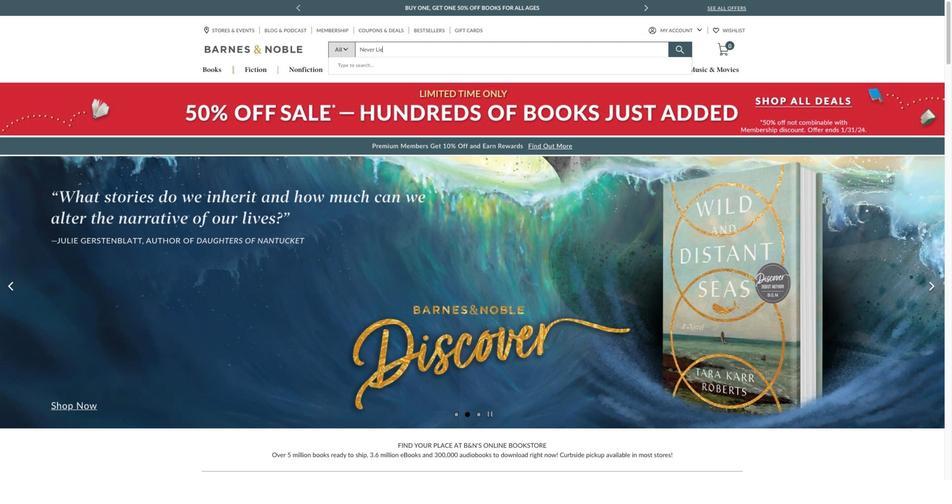 Task type: vqa. For each thing, say whether or not it's contained in the screenshot.
reader type: fiction lover
no



Task type: describe. For each thing, give the bounding box(es) containing it.
previous slide / item image
[[297, 5, 301, 11]]

menu-options list box
[[329, 57, 693, 75]]

cart image
[[719, 43, 729, 56]]

search image
[[677, 46, 685, 54]]

logo image
[[205, 45, 304, 56]]

down arrow image
[[698, 28, 703, 32]]

next slide / item image
[[645, 5, 649, 11]]



Task type: locate. For each thing, give the bounding box(es) containing it.
main content
[[0, 82, 953, 480]]

user image
[[649, 27, 657, 34]]

Search by Title, Author, Keyword or ISBN text field
[[355, 42, 669, 57]]

None field
[[355, 42, 669, 57]]

50% off thousands of hardcover books. plus, save on toys, games, boxed calendars and more image
[[0, 83, 946, 136]]



